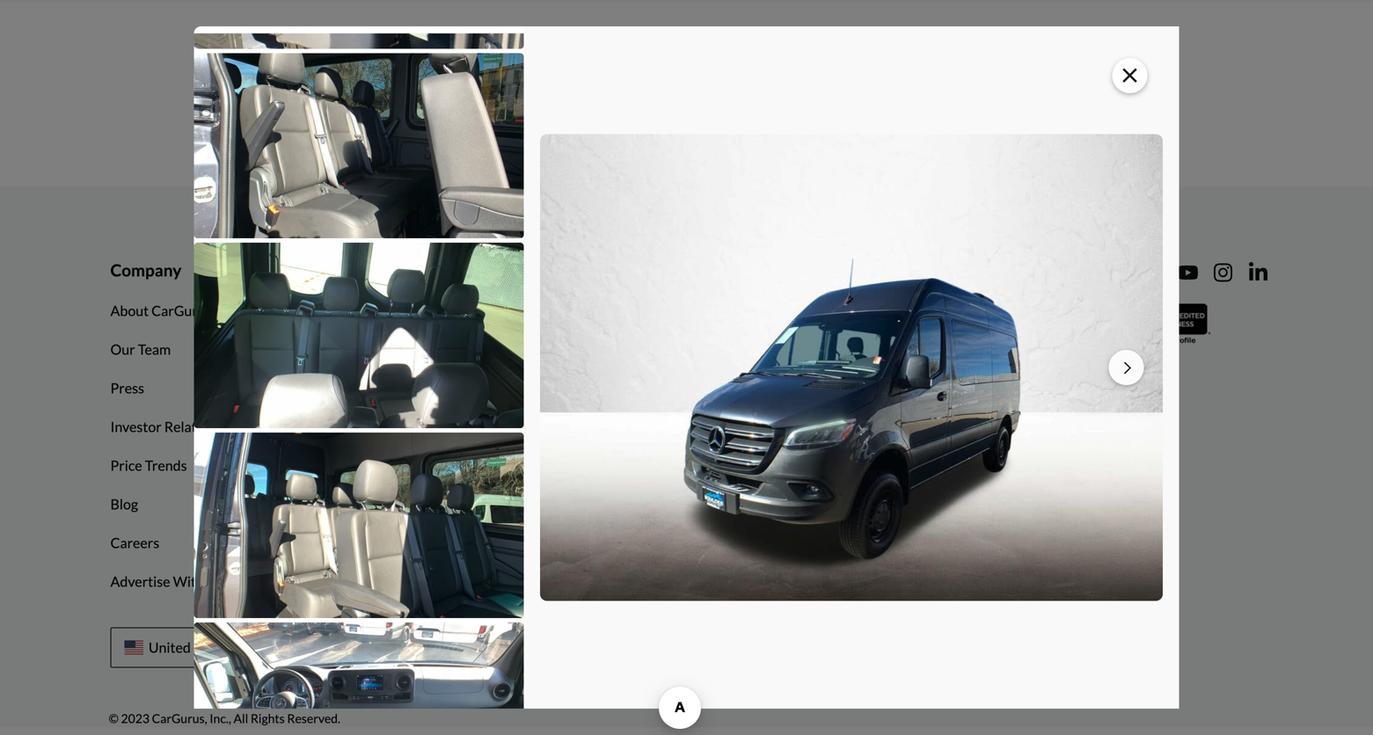 Task type: vqa. For each thing, say whether or not it's contained in the screenshot.
fee,
no



Task type: describe. For each thing, give the bounding box(es) containing it.
us
[[973, 341, 990, 358]]

dealer for dealer resources
[[356, 302, 397, 320]]

states
[[193, 639, 232, 657]]

us image
[[124, 641, 143, 655]]

view vehicle photo 29 image
[[194, 53, 524, 239]]

resources
[[400, 302, 464, 320]]

privacy policy
[[553, 341, 638, 358]]

policy
[[601, 341, 638, 358]]

advertise with cargurus
[[110, 573, 267, 591]]

with
[[173, 573, 204, 591]]

press link
[[97, 369, 157, 408]]

© 2023 cargurus, inc., all rights reserved.
[[109, 711, 340, 726]]

cargurus,
[[152, 711, 207, 726]]

0 vertical spatial rights
[[624, 380, 663, 397]]

dealer resources
[[356, 302, 464, 320]]

0 vertical spatial cargurus
[[151, 302, 212, 320]]

2023
[[121, 711, 150, 726]]

interest-based ads
[[553, 457, 670, 474]]

about cargurus link
[[97, 292, 225, 331]]

dealer signup link
[[342, 331, 455, 369]]

careers link
[[97, 524, 173, 563]]

of
[[593, 302, 605, 320]]

dealers
[[384, 260, 442, 280]]

(en)
[[235, 639, 262, 657]]

united
[[149, 639, 191, 657]]

terms of use link
[[539, 292, 645, 331]]

2 help from the top
[[921, 302, 950, 320]]

0 horizontal spatial rights
[[251, 711, 285, 726]]

dealer resources link
[[342, 292, 477, 331]]

advertise with cargurus link
[[97, 563, 280, 602]]

share
[[641, 419, 677, 436]]

privacy policy link
[[539, 331, 652, 369]]

blog
[[110, 496, 138, 513]]

personal
[[702, 419, 756, 436]]

click for the bbb business review of this auto listing service in cambridge ma image
[[1128, 302, 1213, 346]]

our team
[[110, 341, 171, 358]]

1 horizontal spatial my
[[679, 419, 699, 436]]

not
[[574, 419, 597, 436]]

for
[[356, 260, 381, 280]]

trends
[[145, 457, 187, 474]]

do not sell or share my personal information
[[553, 419, 832, 436]]

my privacy rights link
[[539, 369, 676, 408]]

terms for terms
[[553, 260, 598, 280]]

interest-based ads link
[[539, 447, 684, 485]]



Task type: locate. For each thing, give the bounding box(es) containing it.
rights right all
[[251, 711, 285, 726]]

close image
[[1123, 64, 1137, 87]]

my
[[553, 380, 573, 397], [679, 419, 699, 436]]

terms up the terms of use
[[553, 260, 598, 280]]

0 horizontal spatial my
[[553, 380, 573, 397]]

privacy
[[553, 341, 599, 358], [575, 380, 621, 397]]

price trends
[[110, 457, 187, 474]]

do not sell or share my personal information link
[[539, 408, 846, 447]]

all
[[234, 711, 248, 726]]

inc.,
[[210, 711, 231, 726]]

dealer
[[356, 302, 397, 320], [356, 341, 397, 358]]

0 vertical spatial help
[[921, 260, 957, 280]]

cargurus right with at the bottom of the page
[[207, 573, 267, 591]]

2 terms from the top
[[553, 302, 590, 320]]

0 vertical spatial terms
[[553, 260, 598, 280]]

1 vertical spatial my
[[679, 419, 699, 436]]

1 vertical spatial terms
[[553, 302, 590, 320]]

rights up "or"
[[624, 380, 663, 397]]

help link
[[908, 292, 964, 331]]

do
[[553, 419, 571, 436]]

terms of use
[[553, 302, 632, 320]]

security link
[[539, 485, 617, 524]]

interest-
[[553, 457, 607, 474]]

security
[[553, 496, 604, 513]]

advertise
[[110, 573, 170, 591]]

1 vertical spatial rights
[[251, 711, 285, 726]]

based
[[607, 457, 644, 474]]

use
[[608, 302, 632, 320]]

dealer inside dealer signup link
[[356, 341, 397, 358]]

dealer left signup
[[356, 341, 397, 358]]

our team link
[[97, 331, 184, 369]]

ads
[[647, 457, 670, 474]]

view vehicle photo 31 image
[[194, 433, 524, 619]]

my up 'do'
[[553, 380, 573, 397]]

signup
[[400, 341, 442, 358]]

0 vertical spatial privacy
[[553, 341, 599, 358]]

relations
[[164, 419, 222, 436]]

terms left the of
[[553, 302, 590, 320]]

terms
[[553, 260, 598, 280], [553, 302, 590, 320]]

contact us
[[921, 341, 990, 358]]

investor relations link
[[97, 408, 235, 447]]

1 vertical spatial help
[[921, 302, 950, 320]]

reserved.
[[287, 711, 340, 726]]

united states (en)
[[149, 639, 262, 657]]

0 vertical spatial dealer
[[356, 302, 397, 320]]

1 help from the top
[[921, 260, 957, 280]]

about cargurus
[[110, 302, 212, 320]]

1 terms from the top
[[553, 260, 598, 280]]

2 dealer from the top
[[356, 341, 397, 358]]

our
[[110, 341, 135, 358]]

help up 'contact'
[[921, 302, 950, 320]]

cargurus up team
[[151, 302, 212, 320]]

view vehicle photo 30 image
[[194, 243, 524, 429]]

1 vertical spatial privacy
[[575, 380, 621, 397]]

investor relations
[[110, 419, 222, 436]]

privacy down terms of use link at the left top of the page
[[553, 341, 599, 358]]

1 vertical spatial cargurus
[[207, 573, 267, 591]]

next image image
[[1124, 361, 1132, 375]]

company
[[110, 260, 182, 280]]

vehicle full photo image
[[540, 134, 1163, 601]]

team
[[138, 341, 171, 358]]

help
[[921, 260, 957, 280], [921, 302, 950, 320]]

careers
[[110, 535, 159, 552]]

1 horizontal spatial rights
[[624, 380, 663, 397]]

privacy down privacy policy link
[[575, 380, 621, 397]]

1 vertical spatial dealer
[[356, 341, 397, 358]]

1 dealer from the top
[[356, 302, 397, 320]]

for dealers
[[356, 260, 442, 280]]

information
[[759, 419, 832, 436]]

contact
[[921, 341, 971, 358]]

dealer down for
[[356, 302, 397, 320]]

press
[[110, 380, 144, 397]]

dealer for dealer signup
[[356, 341, 397, 358]]

blog link
[[97, 485, 151, 524]]

terms for terms of use
[[553, 302, 590, 320]]

my right share
[[679, 419, 699, 436]]

or
[[625, 419, 638, 436]]

investor
[[110, 419, 162, 436]]

my privacy rights
[[553, 380, 663, 397]]

cargurus
[[151, 302, 212, 320], [207, 573, 267, 591]]

price trends link
[[97, 447, 200, 485]]

rights
[[624, 380, 663, 397], [251, 711, 285, 726]]

help up help link
[[921, 260, 957, 280]]

0 vertical spatial my
[[553, 380, 573, 397]]

contact us link
[[908, 331, 1003, 369]]

©
[[109, 711, 119, 726]]

dealer signup
[[356, 341, 442, 358]]

price
[[110, 457, 142, 474]]

sell
[[600, 419, 622, 436]]

about
[[110, 302, 149, 320]]



